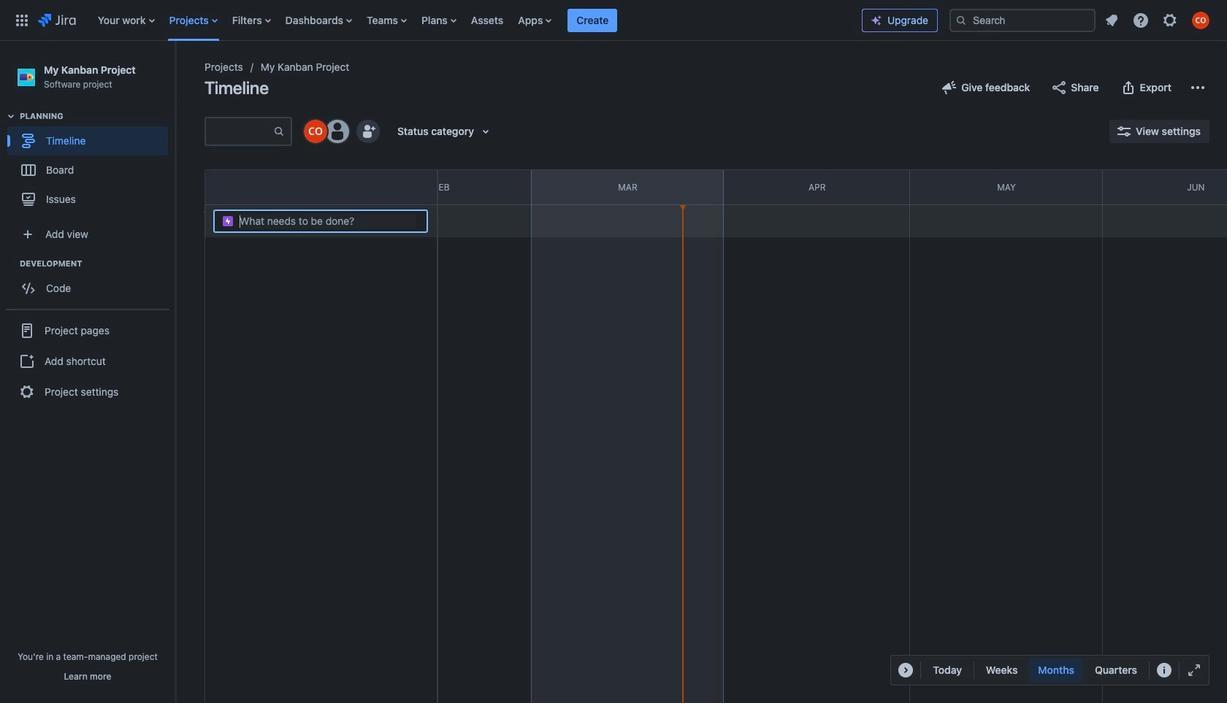 Task type: vqa. For each thing, say whether or not it's contained in the screenshot.
Settings image
yes



Task type: locate. For each thing, give the bounding box(es) containing it.
column header
[[159, 170, 352, 205]]

add people image
[[359, 123, 377, 140]]

list
[[90, 0, 862, 41], [1099, 7, 1219, 33]]

1 row group from the top
[[205, 170, 437, 205]]

0 vertical spatial heading
[[20, 110, 175, 122]]

sidebar navigation image
[[159, 58, 191, 88]]

export icon image
[[1120, 79, 1137, 96]]

Search timeline text field
[[206, 118, 273, 145]]

heading
[[20, 110, 175, 122], [20, 258, 175, 270]]

jira image
[[38, 11, 76, 29], [38, 11, 76, 29]]

appswitcher icon image
[[13, 11, 31, 29]]

1 vertical spatial heading
[[20, 258, 175, 270]]

None search field
[[950, 8, 1096, 32]]

Search field
[[950, 8, 1096, 32]]

row
[[205, 170, 437, 205]]

epic image
[[222, 215, 234, 227]]

banner
[[0, 0, 1228, 41]]

heading for planning image
[[20, 110, 175, 122]]

enter full screen image
[[1186, 662, 1203, 680]]

planning image
[[2, 108, 20, 125]]

list item
[[568, 0, 618, 41]]

group
[[7, 110, 175, 219], [7, 258, 175, 308], [6, 309, 170, 413], [977, 659, 1146, 682]]

row group
[[205, 170, 437, 205], [205, 205, 437, 237]]

timeline grid
[[159, 170, 1228, 704]]

2 heading from the top
[[20, 258, 175, 270]]

1 heading from the top
[[20, 110, 175, 122]]

notifications image
[[1103, 11, 1121, 29]]

2 row group from the top
[[205, 205, 437, 237]]



Task type: describe. For each thing, give the bounding box(es) containing it.
column header inside timeline grid
[[159, 170, 352, 205]]

heading for development image at the left top of page
[[20, 258, 175, 270]]

search image
[[956, 14, 967, 26]]

settings image
[[1162, 11, 1179, 29]]

What needs to be done? - Press the "Enter" key to submit or the "Escape" key to cancel. text field
[[240, 214, 416, 229]]

your profile and settings image
[[1192, 11, 1210, 29]]

1 horizontal spatial list
[[1099, 7, 1219, 33]]

row inside row group
[[205, 170, 437, 205]]

primary element
[[9, 0, 862, 41]]

sidebar element
[[0, 41, 175, 704]]

help image
[[1133, 11, 1150, 29]]

development image
[[2, 255, 20, 273]]

0 horizontal spatial list
[[90, 0, 862, 41]]



